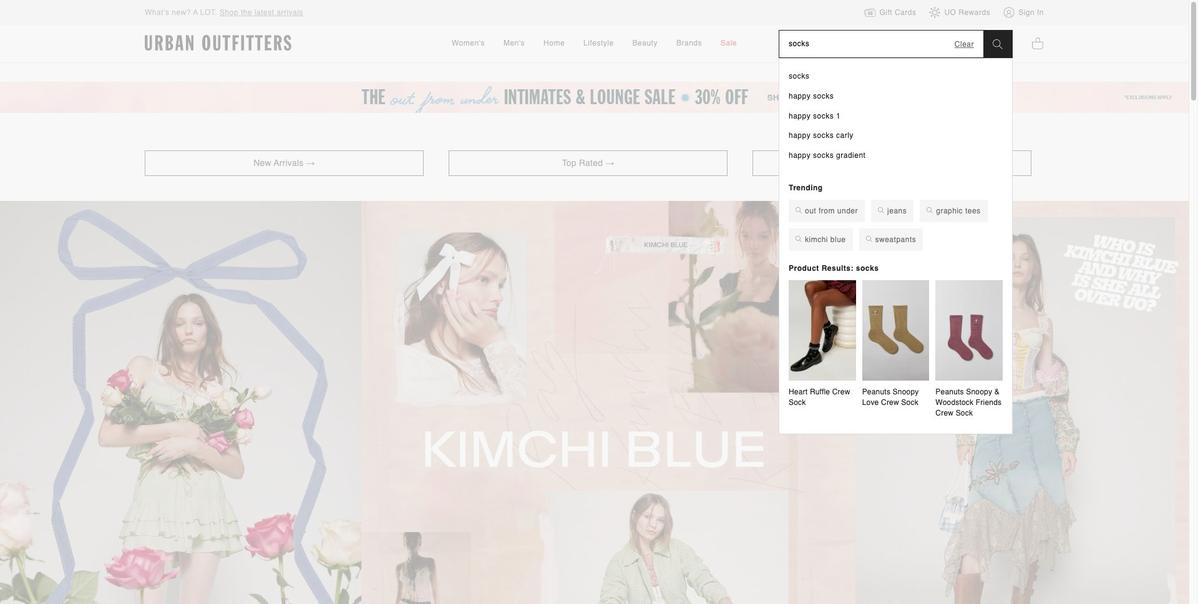 Task type: vqa. For each thing, say whether or not it's contained in the screenshot.
can
no



Task type: locate. For each thing, give the bounding box(es) containing it.
30% off select out from under image
[[0, 82, 1189, 113]]

main navigation element
[[340, 25, 850, 62]]

None search field
[[780, 31, 984, 57]]

my shopping bag image
[[1032, 36, 1045, 50]]

group
[[789, 280, 1003, 422]]

 image
[[0, 201, 1189, 604]]

keywords group
[[789, 71, 1003, 170]]



Task type: describe. For each thing, give the bounding box(es) containing it.
peanuts snoopy & woodstock friends crew sock image
[[936, 280, 1003, 381]]

trending group
[[789, 200, 1003, 257]]

search image
[[993, 39, 1003, 49]]

urban outfitters image
[[145, 35, 292, 51]]

heart ruffle crew sock image
[[789, 280, 856, 381]]

peanuts snoopy love crew sock image
[[863, 280, 930, 381]]

Search text field
[[780, 31, 955, 57]]



